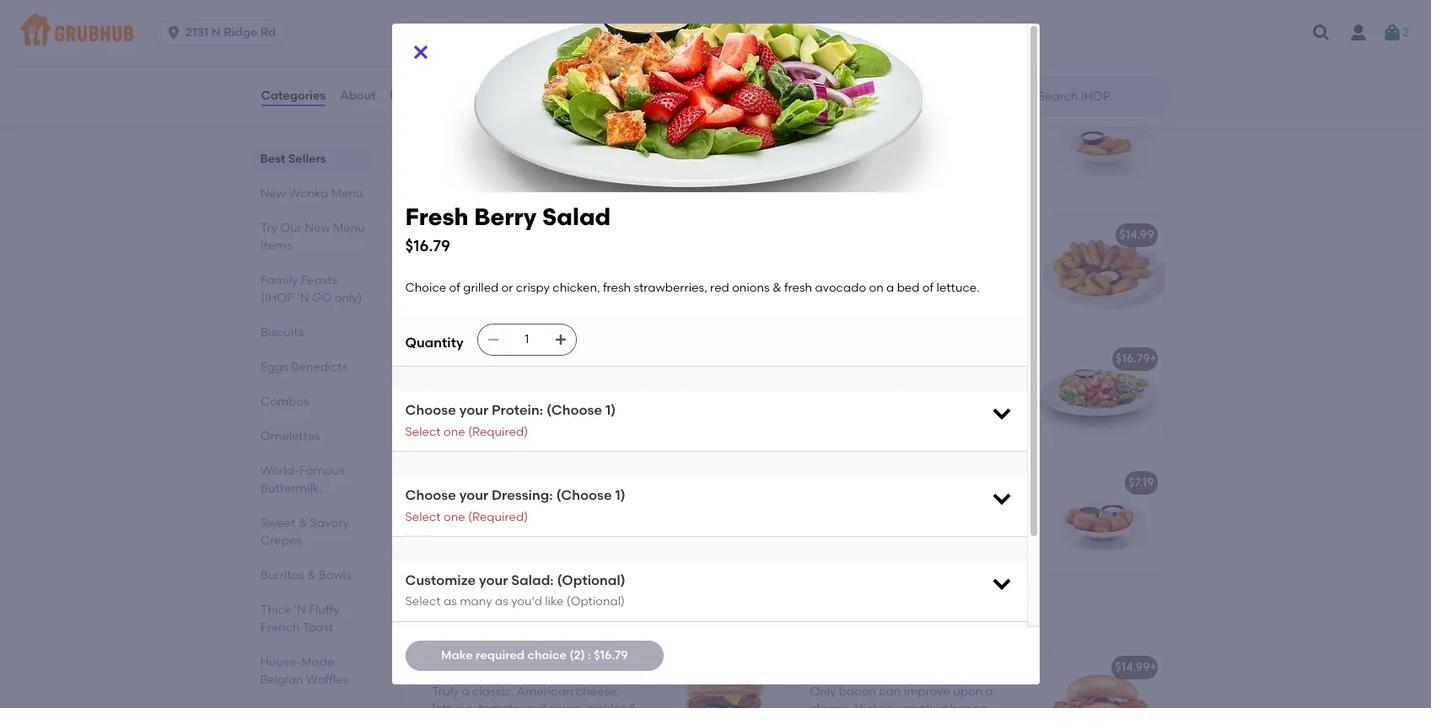 Task type: vqa. For each thing, say whether or not it's contained in the screenshot.
The A to the bottom
no



Task type: locate. For each thing, give the bounding box(es) containing it.
fresh inside fresh berry salad $16.79
[[405, 202, 469, 231]]

2 vertical spatial on
[[542, 551, 557, 566]]

& inside world-famous buttermilk pancakes sweet & savory crepes
[[298, 516, 307, 531]]

your down creamy
[[460, 403, 489, 419]]

2 vertical spatial select
[[405, 595, 441, 609]]

served up "and"
[[513, 179, 553, 194]]

1 horizontal spatial as
[[495, 595, 509, 609]]

1 vertical spatial choose
[[405, 488, 456, 504]]

1 vertical spatial choice
[[810, 376, 851, 390]]

or down fresh berry salad
[[907, 376, 918, 390]]

1 one from the top
[[444, 425, 465, 439]]

served for sticks
[[574, 269, 612, 283]]

1 horizontal spatial or
[[529, 500, 540, 514]]

with
[[926, 145, 950, 159], [556, 179, 580, 194], [615, 269, 639, 283], [432, 393, 456, 407], [890, 517, 914, 531]]

$7.19
[[1129, 476, 1155, 490]]

2 select from the top
[[405, 510, 441, 524]]

one inside choose your dressing: (choose 1) select one (required)
[[444, 510, 465, 524]]

fresh inside choice of grilled or crispy chicken, hickory-smoked bacon, fresh avocado, tomatoes, four-cheese blend & red onions on a bed of lettuce.
[[569, 517, 597, 531]]

1 vertical spatial berry
[[844, 352, 875, 366]]

1 vertical spatial in
[[922, 500, 932, 514]]

(choose inside choose your dressing: (choose 1) select one (required)
[[556, 488, 612, 504]]

1 vertical spatial new
[[304, 221, 330, 235]]

chicken quesadilla image
[[660, 93, 787, 203]]

cheddar
[[475, 162, 527, 177]]

1) inside choose your dressing: (choose 1) select one (required)
[[615, 488, 626, 504]]

(choose up bacon,
[[556, 488, 612, 504]]

choice inside choice of grilled or crispy chicken, fresh strawberries, red onions & fresh avocado on a bed of lettuce.
[[810, 376, 851, 390]]

1 vertical spatial jalapeño
[[902, 128, 958, 142]]

0 vertical spatial or
[[502, 281, 513, 295]]

a down creamy
[[459, 393, 467, 407]]

menu down new wonka menu tab in the top left of the page
[[333, 221, 365, 235]]

chicken, inside choice of grilled or crispy chicken, hickory-smoked bacon, fresh avocado, tomatoes, four-cheese blend & red onions on a bed of lettuce.
[[580, 500, 627, 514]]

jalapeño down bites at the right of page
[[902, 128, 958, 142]]

(required) inside choose your dressing: (choose 1) select one (required)
[[468, 510, 528, 524]]

chicken down like
[[510, 610, 583, 631]]

upon
[[954, 685, 983, 699]]

choice up hickory-
[[432, 500, 473, 514]]

select inside choose your protein: (choose 1) select one (required)
[[405, 425, 441, 439]]

0 vertical spatial strawberries,
[[634, 281, 708, 295]]

2 as from the left
[[495, 595, 509, 609]]

with down tossed
[[890, 517, 914, 531]]

(choose inside choose your protein: (choose 1) select one (required)
[[547, 403, 602, 419]]

jalapeño cheese bites image
[[1038, 93, 1165, 203]]

customize your salad: (optional) select as many as you'd like (optional)
[[405, 573, 626, 609]]

1 vertical spatial soup
[[539, 352, 568, 366]]

tomato
[[461, 352, 505, 366]]

berry inside fresh berry salad $16.79
[[474, 202, 537, 231]]

svg image inside 2131 n ridge rd button
[[165, 24, 182, 41]]

a inside diced grilled chicken breast, roasted poblano & red bell peppers & melted jack & cheddar cheeses in a warm, grilled tortilla. served with salsa, pickled jalapenos and sour cream.
[[592, 162, 600, 177]]

select for choose your protein: (choose 1)
[[405, 425, 441, 439]]

truly
[[432, 685, 459, 699]]

sweet & savory crepes tab
[[260, 515, 366, 550]]

a inside choice of grilled or crispy chicken, fresh strawberries, red onions & fresh avocado on a bed of lettuce.
[[882, 410, 889, 425]]

2 vertical spatial +
[[1150, 661, 1157, 675]]

on down fresh berry salad
[[864, 410, 879, 425]]

1 vertical spatial +
[[772, 476, 779, 490]]

0 vertical spatial four-
[[529, 393, 556, 407]]

a
[[592, 162, 600, 177], [887, 281, 895, 295], [459, 393, 467, 407], [882, 410, 889, 425], [559, 551, 567, 566], [462, 685, 470, 699], [986, 685, 994, 699]]

new right our
[[304, 221, 330, 235]]

0 horizontal spatial new
[[260, 186, 286, 201]]

one
[[444, 425, 465, 439], [444, 510, 465, 524]]

0 vertical spatial choose
[[405, 403, 456, 419]]

$14.99 for $14.99 +
[[1116, 661, 1150, 675]]

in up salsa,
[[579, 162, 589, 177]]

1 horizontal spatial soup
[[539, 352, 568, 366]]

6
[[810, 128, 817, 142]]

cheese right tomatoes,
[[578, 534, 619, 549]]

1 vertical spatial 'n
[[294, 603, 306, 618]]

0 horizontal spatial as
[[444, 595, 457, 609]]

crisp.
[[600, 393, 631, 407]]

1 choose from the top
[[405, 403, 456, 419]]

berry for fresh berry salad
[[844, 352, 875, 366]]

creamy
[[432, 376, 478, 390]]

+
[[1150, 352, 1157, 366], [772, 476, 779, 490], [1150, 661, 1157, 675]]

the classic
[[432, 661, 499, 675]]

smoked up tomatoes,
[[478, 517, 524, 531]]

0 vertical spatial salad
[[542, 202, 611, 231]]

tomato
[[481, 376, 524, 390]]

0 vertical spatial served
[[885, 145, 923, 159]]

you'd
[[511, 595, 542, 609]]

new inside try our new menu items
[[304, 221, 330, 235]]

choose up hickory-
[[405, 488, 456, 504]]

0 vertical spatial menu
[[331, 186, 363, 201]]

bites
[[854, 145, 882, 159]]

1 vertical spatial (choose
[[556, 488, 612, 504]]

0 vertical spatial served
[[513, 179, 553, 194]]

your up hickory-
[[460, 488, 489, 504]]

2 vertical spatial salad
[[540, 476, 574, 490]]

0 vertical spatial your
[[460, 403, 489, 419]]

$14.99 inside "button"
[[1120, 228, 1155, 242]]

0 vertical spatial choice
[[405, 281, 446, 295]]

omelettes
[[260, 429, 320, 444]]

eggs benedicts
[[260, 360, 348, 375]]

+ for choice of grilled or crispy chicken, fresh strawberries, red onions & fresh avocado on a bed of lettuce.
[[1150, 352, 1157, 366]]

the classic image
[[660, 650, 787, 709]]

0 vertical spatial one
[[444, 425, 465, 439]]

0 vertical spatial fresh
[[405, 202, 469, 231]]

0 horizontal spatial in
[[579, 162, 589, 177]]

mozza
[[432, 228, 469, 242]]

fresh berry salad image
[[1038, 341, 1165, 451]]

2131 n ridge rd button
[[154, 19, 294, 46]]

soup
[[556, 376, 584, 390]]

soup up the basil
[[539, 352, 568, 366]]

0 horizontal spatial onions
[[502, 551, 539, 566]]

1 vertical spatial on
[[864, 410, 879, 425]]

$16.79 + for choice of grilled or crispy chicken, hickory-smoked bacon, fresh avocado, tomatoes, four-cheese blend & red onions on a bed of lettuce.
[[738, 476, 779, 490]]

1 vertical spatial salad
[[878, 352, 912, 366]]

your inside choose your dressing: (choose 1) select one (required)
[[460, 488, 489, 504]]

crispy
[[866, 128, 900, 142], [505, 252, 538, 266], [516, 281, 550, 295], [921, 376, 955, 390], [543, 500, 577, 514]]

2 vertical spatial chicken,
[[580, 500, 627, 514]]

(choose
[[547, 403, 602, 419], [556, 488, 612, 504]]

1 vertical spatial strawberries,
[[841, 393, 915, 407]]

our
[[280, 221, 301, 235]]

choice down fresh berry salad
[[810, 376, 851, 390]]

chicken up bacon,
[[490, 476, 537, 490]]

one for dressing:
[[444, 510, 465, 524]]

0 vertical spatial chicken,
[[553, 281, 600, 295]]

one up avocado,
[[444, 510, 465, 524]]

classic. down only
[[810, 702, 852, 709]]

1 horizontal spatial smoked
[[903, 702, 948, 709]]

2 vertical spatial or
[[529, 500, 540, 514]]

grilled down chicken quesadilla
[[469, 128, 504, 142]]

$14.99 button
[[800, 217, 1165, 327]]

onions inside choice of grilled or crispy chicken, fresh strawberries, red onions & fresh avocado on a bed of lettuce.
[[940, 393, 977, 407]]

red inside choice of grilled or crispy chicken, fresh strawberries, red onions & fresh avocado on a bed of lettuce.
[[918, 393, 937, 407]]

1) inside choose your protein: (choose 1) select one (required)
[[606, 403, 616, 419]]

0 vertical spatial choice of grilled or crispy chicken, fresh strawberries, red onions & fresh avocado on a bed of lettuce.
[[405, 281, 980, 295]]

$14.99 for $14.99
[[1120, 228, 1155, 242]]

one inside choose your protein: (choose 1) select one (required)
[[444, 425, 465, 439]]

with inside the 6 golden, crispy jalapeño & cheddar cheese bites served with buttermilk ranch for dipping.
[[926, 145, 950, 159]]

1 horizontal spatial served
[[848, 517, 888, 531]]

tomatoes,
[[489, 534, 548, 549]]

0 horizontal spatial fresh
[[405, 202, 469, 231]]

a down bacon,
[[559, 551, 567, 566]]

2131
[[186, 25, 209, 40]]

tortilla.
[[471, 179, 510, 194]]

2 horizontal spatial new
[[432, 352, 459, 366]]

blend
[[432, 551, 465, 566]]

grilled down chopped chicken salad
[[490, 500, 526, 514]]

0 vertical spatial in
[[579, 162, 589, 177]]

0 vertical spatial onions
[[732, 281, 770, 295]]

combos
[[260, 395, 309, 409]]

choice for chopped chicken salad
[[432, 500, 473, 514]]

apps,
[[419, 53, 471, 75]]

with down bites at the right of page
[[926, 145, 950, 159]]

0 vertical spatial classic.
[[473, 685, 514, 699]]

belgian
[[260, 673, 303, 688]]

classic. up 'tomato,'
[[473, 685, 514, 699]]

1 vertical spatial avocado
[[810, 410, 861, 425]]

1 vertical spatial chicken,
[[958, 376, 1005, 390]]

1 vertical spatial lettuce.
[[932, 410, 975, 425]]

fresh
[[405, 202, 469, 231], [810, 352, 842, 366]]

1 vertical spatial smoked
[[903, 702, 948, 709]]

0 horizontal spatial soup
[[475, 53, 520, 75]]

roasted
[[597, 128, 641, 142]]

svg image
[[1383, 23, 1403, 43], [165, 24, 182, 41], [410, 42, 431, 62], [487, 333, 500, 347], [990, 487, 1014, 510]]

cinnamon
[[810, 476, 871, 490]]

try
[[260, 221, 277, 235]]

0 horizontal spatial or
[[502, 281, 513, 295]]

(required) up tomatoes,
[[468, 510, 528, 524]]

jalapeño cheese bites
[[810, 104, 944, 118]]

salad for chopped chicken salad
[[540, 476, 574, 490]]

salad for fresh berry salad
[[878, 352, 912, 366]]

four- down bacon,
[[550, 534, 578, 549]]

jalapeño up golden,
[[810, 104, 866, 118]]

cheese left sticks at top
[[496, 269, 537, 283]]

2 choose from the top
[[405, 488, 456, 504]]

cinnamon dippers image
[[1038, 465, 1165, 575]]

appetizer sampler image
[[1038, 217, 1165, 327]]

1 horizontal spatial served
[[885, 145, 923, 159]]

1 vertical spatial (required)
[[468, 510, 528, 524]]

sandwiches
[[587, 610, 695, 631]]

basil
[[527, 376, 554, 390]]

0 horizontal spatial served
[[513, 179, 553, 194]]

(ihop
[[260, 291, 294, 305]]

& inside the 6 golden, crispy jalapeño & cheddar cheese bites served with buttermilk ranch for dipping.
[[960, 128, 969, 142]]

served inside the 6 golden, crispy jalapeño & cheddar cheese bites served with buttermilk ranch for dipping.
[[885, 145, 923, 159]]

four-
[[529, 393, 556, 407], [550, 534, 578, 549]]

0 vertical spatial chicken
[[432, 104, 480, 118]]

make required choice (2) : $16.79
[[441, 649, 628, 663]]

1 vertical spatial your
[[460, 488, 489, 504]]

omelettes tab
[[260, 428, 366, 445]]

1 vertical spatial four-
[[550, 534, 578, 549]]

pickled
[[432, 196, 474, 211]]

choose for choose your dressing: (choose 1)
[[405, 488, 456, 504]]

go
[[312, 291, 331, 305]]

1 vertical spatial 1)
[[615, 488, 626, 504]]

in up cream
[[922, 500, 932, 514]]

fresh for fresh berry salad $16.79
[[405, 202, 469, 231]]

one down creamy
[[444, 425, 465, 439]]

bed
[[897, 281, 920, 295], [892, 410, 915, 425], [570, 551, 593, 566]]

or down perfectly
[[502, 281, 513, 295]]

cheese inside the 6 golden, crispy jalapeño & cheddar cheese bites served with buttermilk ranch for dipping.
[[810, 145, 851, 159]]

tomato,
[[478, 702, 524, 709]]

fresh right $5.99
[[810, 352, 842, 366]]

(required) down protein:
[[468, 425, 528, 439]]

2 vertical spatial lettuce.
[[432, 568, 475, 583]]

choice for fresh berry salad
[[810, 376, 851, 390]]

red inside choice of grilled or crispy chicken, hickory-smoked bacon, fresh avocado, tomatoes, four-cheese blend & red onions on a bed of lettuce.
[[480, 551, 499, 566]]

new tomato basil soup image
[[660, 341, 787, 451]]

tossed
[[881, 500, 919, 514]]

with right sticks at top
[[615, 269, 639, 283]]

0 vertical spatial berry
[[474, 202, 537, 231]]

1 select from the top
[[405, 425, 441, 439]]

your inside choose your protein: (choose 1) select one (required)
[[460, 403, 489, 419]]

select up avocado,
[[405, 510, 441, 524]]

1 horizontal spatial in
[[922, 500, 932, 514]]

grilled down perfectly
[[463, 281, 499, 295]]

burritos & bowls tab
[[260, 567, 366, 585]]

berry for fresh berry salad $16.79
[[474, 202, 537, 231]]

served inside six perfectly crispy & melty mozzarella cheese sticks served with marinara.
[[574, 269, 612, 283]]

cheese down "soup"
[[556, 393, 597, 407]]

& inside "donut holes tossed in cinnamon sugar. served with cream cheese icing & dulce de leche caramel sauce."
[[841, 534, 850, 549]]

1 horizontal spatial $16.79 +
[[1116, 352, 1157, 366]]

with inside "creamy tomato basil soup topped with a decadent four-cheese crisp."
[[432, 393, 456, 407]]

served up dulce
[[848, 517, 888, 531]]

a inside only bacon can improve upon a classic. hickory-smoked bacon
[[986, 685, 994, 699]]

1 vertical spatial onions
[[940, 393, 977, 407]]

served down 'melty'
[[574, 269, 612, 283]]

+ for choice of grilled or crispy chicken, hickory-smoked bacon, fresh avocado, tomatoes, four-cheese blend & red onions on a bed of lettuce.
[[772, 476, 779, 490]]

1 vertical spatial menu
[[333, 221, 365, 235]]

1 vertical spatial select
[[405, 510, 441, 524]]

mozza sticks image
[[660, 217, 787, 327]]

smoked down improve
[[903, 702, 948, 709]]

(required)
[[468, 425, 528, 439], [468, 510, 528, 524]]

1 vertical spatial one
[[444, 510, 465, 524]]

soup
[[475, 53, 520, 75], [539, 352, 568, 366]]

select down customize
[[405, 595, 441, 609]]

0 horizontal spatial $16.79 +
[[738, 476, 779, 490]]

served up dipping.
[[885, 145, 923, 159]]

0 horizontal spatial served
[[574, 269, 612, 283]]

about button
[[339, 66, 377, 127]]

chopped chicken salad
[[432, 476, 574, 490]]

as
[[444, 595, 457, 609], [495, 595, 509, 609]]

family feasts (ihop 'n go only) tab
[[260, 272, 366, 307]]

1 vertical spatial $16.79 +
[[738, 476, 779, 490]]

on up 'salad:'
[[542, 551, 557, 566]]

fresh berry salad
[[810, 352, 912, 366]]

main navigation navigation
[[0, 0, 1432, 66]]

famous
[[299, 464, 345, 478]]

1 horizontal spatial berry
[[844, 352, 875, 366]]

0 vertical spatial $14.99
[[1120, 228, 1155, 242]]

salad inside fresh berry salad $16.79
[[542, 202, 611, 231]]

as left you'd
[[495, 595, 509, 609]]

on up fresh berry salad
[[869, 281, 884, 295]]

red inside truly a classic. american cheese, lettuce, tomato, red onion, pickles
[[527, 702, 546, 709]]

choice down 'six'
[[405, 281, 446, 295]]

with down creamy
[[432, 393, 456, 407]]

categories
[[261, 88, 326, 103]]

fresh up 'six'
[[405, 202, 469, 231]]

1 vertical spatial served
[[848, 517, 888, 531]]

a inside choice of grilled or crispy chicken, hickory-smoked bacon, fresh avocado, tomatoes, four-cheese blend & red onions on a bed of lettuce.
[[559, 551, 567, 566]]

0 vertical spatial +
[[1150, 352, 1157, 366]]

grilled down fresh berry salad
[[868, 376, 904, 390]]

with inside six perfectly crispy & melty mozzarella cheese sticks served with marinara.
[[615, 269, 639, 283]]

a right upon
[[986, 685, 994, 699]]

new down best
[[260, 186, 286, 201]]

'n inside family feasts (ihop 'n go only)
[[297, 291, 309, 305]]

0 horizontal spatial smoked
[[478, 517, 524, 531]]

0 vertical spatial 1)
[[606, 403, 616, 419]]

0 vertical spatial smoked
[[478, 517, 524, 531]]

1 vertical spatial or
[[907, 376, 918, 390]]

cheese up the ranch
[[810, 145, 851, 159]]

2 vertical spatial new
[[432, 352, 459, 366]]

six
[[432, 252, 448, 266]]

classic.
[[473, 685, 514, 699], [810, 702, 852, 709]]

chopped chicken salad image
[[660, 465, 787, 575]]

many
[[460, 595, 492, 609]]

or for fresh berry salad
[[907, 376, 918, 390]]

served inside "donut holes tossed in cinnamon sugar. served with cream cheese icing & dulce de leche caramel sauce."
[[848, 517, 888, 531]]

eggs benedicts tab
[[260, 359, 366, 376]]

your for salad:
[[479, 573, 508, 589]]

as up 'burgers'
[[444, 595, 457, 609]]

cheese down cinnamon
[[957, 517, 999, 531]]

bacon
[[839, 685, 877, 699]]

$14.99 +
[[1116, 661, 1157, 675]]

four- down the basil
[[529, 393, 556, 407]]

svg image
[[1312, 23, 1332, 43], [554, 333, 568, 347], [990, 402, 1014, 425], [990, 572, 1014, 595]]

0 vertical spatial (required)
[[468, 425, 528, 439]]

2 (required) from the top
[[468, 510, 528, 524]]

topped
[[587, 376, 629, 390]]

with up sour
[[556, 179, 580, 194]]

choice inside choice of grilled or crispy chicken, hickory-smoked bacon, fresh avocado, tomatoes, four-cheese blend & red onions on a bed of lettuce.
[[432, 500, 473, 514]]

red inside diced grilled chicken breast, roasted poblano & red bell peppers & melted jack & cheddar cheeses in a warm, grilled tortilla. served with salsa, pickled jalapenos and sour cream.
[[495, 145, 514, 159]]

1 horizontal spatial classic.
[[810, 702, 852, 709]]

1) for choose your dressing: (choose 1)
[[615, 488, 626, 504]]

chicken
[[432, 104, 480, 118], [490, 476, 537, 490], [510, 610, 583, 631]]

select down creamy
[[405, 425, 441, 439]]

choose inside choose your protein: (choose 1) select one (required)
[[405, 403, 456, 419]]

+ for only bacon can improve upon a classic. hickory-smoked bacon
[[1150, 661, 1157, 675]]

chicken, for chopped chicken salad
[[580, 500, 627, 514]]

a up lettuce,
[[462, 685, 470, 699]]

menu right wonka at the left of the page
[[331, 186, 363, 201]]

savory
[[310, 516, 349, 531]]

made
[[301, 656, 334, 670]]

0 horizontal spatial jalapeño
[[810, 104, 866, 118]]

leche
[[905, 534, 936, 549]]

avocado up fresh berry salad
[[815, 281, 867, 295]]

select inside choose your dressing: (choose 1) select one (required)
[[405, 510, 441, 524]]

new for new tomato basil soup
[[432, 352, 459, 366]]

avocado
[[815, 281, 867, 295], [810, 410, 861, 425]]

(optional) right like
[[567, 595, 625, 609]]

smoked inside choice of grilled or crispy chicken, hickory-smoked bacon, fresh avocado, tomatoes, four-cheese blend & red onions on a bed of lettuce.
[[478, 517, 524, 531]]

cheese
[[869, 104, 912, 118]]

avocado down fresh berry salad
[[810, 410, 861, 425]]

icing
[[810, 534, 838, 549]]

'n right thick
[[294, 603, 306, 618]]

choose down creamy
[[405, 403, 456, 419]]

1 horizontal spatial jalapeño
[[902, 128, 958, 142]]

items
[[260, 239, 292, 253]]

2 one from the top
[[444, 510, 465, 524]]

or inside choice of grilled or crispy chicken, hickory-smoked bacon, fresh avocado, tomatoes, four-cheese blend & red onions on a bed of lettuce.
[[529, 500, 540, 514]]

Input item quantity number field
[[508, 325, 546, 355]]

your inside customize your salad: (optional) select as many as you'd like (optional)
[[479, 573, 508, 589]]

soup up chicken quesadilla
[[475, 53, 520, 75]]

2 vertical spatial bed
[[570, 551, 593, 566]]

avocado inside choice of grilled or crispy chicken, fresh strawberries, red onions & fresh avocado on a bed of lettuce.
[[810, 410, 861, 425]]

new down the quantity
[[432, 352, 459, 366]]

strawberries, inside choice of grilled or crispy chicken, fresh strawberries, red onions & fresh avocado on a bed of lettuce.
[[841, 393, 915, 407]]

new wonka menu tab
[[260, 185, 366, 202]]

1 vertical spatial fresh
[[810, 352, 842, 366]]

a up salsa,
[[592, 162, 600, 177]]

search icon image
[[1011, 86, 1031, 106]]

or up bacon,
[[529, 500, 540, 514]]

bowls
[[319, 569, 351, 583]]

1 (required) from the top
[[468, 425, 528, 439]]

2 vertical spatial choice
[[432, 500, 473, 514]]

a down fresh berry salad
[[882, 410, 889, 425]]

'n left go
[[297, 291, 309, 305]]

choice
[[528, 649, 567, 663]]

0 vertical spatial soup
[[475, 53, 520, 75]]

chicken up diced
[[432, 104, 480, 118]]

2 vertical spatial your
[[479, 573, 508, 589]]

choose inside choose your dressing: (choose 1) select one (required)
[[405, 488, 456, 504]]

0 horizontal spatial berry
[[474, 202, 537, 231]]

classic
[[457, 661, 499, 675]]

served for bites
[[885, 145, 923, 159]]

combos tab
[[260, 393, 366, 411]]

your up many
[[479, 573, 508, 589]]

(choose down "soup"
[[547, 403, 602, 419]]

(optional) up like
[[557, 573, 626, 589]]

the
[[432, 661, 454, 675]]

0 vertical spatial new
[[260, 186, 286, 201]]

3 select from the top
[[405, 595, 441, 609]]

(required) inside choose your protein: (choose 1) select one (required)
[[468, 425, 528, 439]]



Task type: describe. For each thing, give the bounding box(es) containing it.
1) for choose your protein: (choose 1)
[[606, 403, 616, 419]]

with inside diced grilled chicken breast, roasted poblano & red bell peppers & melted jack & cheddar cheeses in a warm, grilled tortilla. served with salsa, pickled jalapenos and sour cream.
[[556, 179, 580, 194]]

choose for choose your protein: (choose 1)
[[405, 403, 456, 419]]

lettuce. inside choice of grilled or crispy chicken, fresh strawberries, red onions & fresh avocado on a bed of lettuce.
[[932, 410, 975, 425]]

1 as from the left
[[444, 595, 457, 609]]

& inside tab
[[307, 569, 316, 583]]

0 vertical spatial lettuce.
[[937, 281, 980, 295]]

world-famous buttermilk pancakes sweet & savory crepes
[[260, 464, 349, 548]]

crispy inside the 6 golden, crispy jalapeño & cheddar cheese bites served with buttermilk ranch for dipping.
[[866, 128, 900, 142]]

golden,
[[820, 128, 863, 142]]

cheese inside "donut holes tossed in cinnamon sugar. served with cream cheese icing & dulce de leche caramel sauce."
[[957, 517, 999, 531]]

new wonka menu
[[260, 186, 363, 201]]

smoked inside only bacon can improve upon a classic. hickory-smoked bacon
[[903, 702, 948, 709]]

2 vertical spatial chicken
[[510, 610, 583, 631]]

only)
[[334, 291, 362, 305]]

onions inside choice of grilled or crispy chicken, hickory-smoked bacon, fresh avocado, tomatoes, four-cheese blend & red onions on a bed of lettuce.
[[502, 551, 539, 566]]

a inside "creamy tomato basil soup topped with a decadent four-cheese crisp."
[[459, 393, 467, 407]]

onion,
[[549, 702, 584, 709]]

(choose for protein:
[[547, 403, 602, 419]]

sweet
[[260, 516, 295, 531]]

melty
[[553, 252, 585, 266]]

svg image inside 2 button
[[1383, 23, 1403, 43]]

grilled up pickled
[[432, 179, 468, 194]]

fluffy
[[309, 603, 339, 618]]

one for protein:
[[444, 425, 465, 439]]

sharp cheddar mac & cheese image
[[660, 0, 787, 18]]

1 vertical spatial choice of grilled or crispy chicken, fresh strawberries, red onions & fresh avocado on a bed of lettuce.
[[810, 376, 1020, 425]]

sticks
[[540, 269, 572, 283]]

thick 'n fluffy french toast tab
[[260, 602, 366, 637]]

bed inside choice of grilled or crispy chicken, hickory-smoked bacon, fresh avocado, tomatoes, four-cheese blend & red onions on a bed of lettuce.
[[570, 551, 593, 566]]

& inside six perfectly crispy & melty mozzarella cheese sticks served with marinara.
[[541, 252, 550, 266]]

crispy inside choice of grilled or crispy chicken, hickory-smoked bacon, fresh avocado, tomatoes, four-cheese blend & red onions on a bed of lettuce.
[[543, 500, 577, 514]]

(required) for protein:
[[468, 425, 528, 439]]

bell
[[517, 145, 537, 159]]

0 horizontal spatial strawberries,
[[634, 281, 708, 295]]

jalapenos
[[477, 196, 533, 211]]

jalapeño inside the 6 golden, crispy jalapeño & cheddar cheese bites served with buttermilk ranch for dipping.
[[902, 128, 958, 142]]

$5.99
[[747, 352, 777, 366]]

poblano
[[432, 145, 480, 159]]

house-made belgian waffles
[[260, 656, 349, 688]]

quantity
[[405, 335, 464, 351]]

1 vertical spatial (optional)
[[567, 595, 625, 609]]

classic. inside only bacon can improve upon a classic. hickory-smoked bacon
[[810, 702, 852, 709]]

mozzarella
[[432, 269, 493, 283]]

peppers
[[540, 145, 588, 159]]

grilled inside choice of grilled or crispy chicken, fresh strawberries, red onions & fresh avocado on a bed of lettuce.
[[868, 376, 904, 390]]

ranch
[[810, 162, 844, 177]]

cheese inside choice of grilled or crispy chicken, hickory-smoked bacon, fresh avocado, tomatoes, four-cheese blend & red onions on a bed of lettuce.
[[578, 534, 619, 549]]

burgers & chicken sandwiches
[[419, 610, 695, 631]]

try our new menu items tab
[[260, 219, 366, 255]]

four- inside "creamy tomato basil soup topped with a decadent four-cheese crisp."
[[529, 393, 556, 407]]

ridge
[[224, 25, 258, 40]]

waffles
[[306, 673, 349, 688]]

required
[[476, 649, 525, 663]]

avocado,
[[432, 534, 486, 549]]

served inside diced grilled chicken breast, roasted poblano & red bell peppers & melted jack & cheddar cheeses in a warm, grilled tortilla. served with salsa, pickled jalapenos and sour cream.
[[513, 179, 553, 194]]

best sellers tab
[[260, 150, 366, 168]]

mozza sticks
[[432, 228, 507, 242]]

basil
[[508, 352, 536, 366]]

like
[[545, 595, 564, 609]]

best sellers
[[260, 152, 326, 166]]

cream
[[917, 517, 955, 531]]

hickory-
[[432, 517, 478, 531]]

& inside choice of grilled or crispy chicken, fresh strawberries, red onions & fresh avocado on a bed of lettuce.
[[980, 393, 989, 407]]

reviews
[[390, 88, 437, 103]]

truly a classic. american cheese, lettuce, tomato, red onion, pickles 
[[432, 685, 638, 709]]

0 vertical spatial (optional)
[[557, 573, 626, 589]]

choice of grilled or crispy chicken, hickory-smoked bacon, fresh avocado, tomatoes, four-cheese blend & red onions on a bed of lettuce.
[[432, 500, 627, 583]]

only
[[810, 685, 837, 699]]

dipping.
[[865, 162, 912, 177]]

$8.39
[[1124, 104, 1155, 118]]

world-famous buttermilk pancakes tab
[[260, 462, 366, 514]]

Search IHOP search field
[[1036, 89, 1166, 105]]

salad for fresh berry salad $16.79
[[542, 202, 611, 231]]

thick 'n fluffy french toast
[[260, 603, 339, 635]]

lettuce. inside choice of grilled or crispy chicken, hickory-smoked bacon, fresh avocado, tomatoes, four-cheese blend & red onions on a bed of lettuce.
[[432, 568, 475, 583]]

house-made belgian waffles tab
[[260, 654, 366, 689]]

a inside truly a classic. american cheese, lettuce, tomato, red onion, pickles
[[462, 685, 470, 699]]

choose your dressing: (choose 1) select one (required)
[[405, 488, 626, 524]]

chicken
[[507, 128, 551, 142]]

warm,
[[603, 162, 639, 177]]

your for dressing:
[[460, 488, 489, 504]]

on inside choice of grilled or crispy chicken, hickory-smoked bacon, fresh avocado, tomatoes, four-cheese blend & red onions on a bed of lettuce.
[[542, 551, 557, 566]]

burgers
[[419, 610, 488, 631]]

diced
[[432, 128, 466, 142]]

0 vertical spatial bed
[[897, 281, 920, 295]]

donut holes tossed in cinnamon sugar. served with cream cheese icing & dulce de leche caramel sauce.
[[810, 500, 999, 566]]

bites
[[915, 104, 944, 118]]

in inside "donut holes tossed in cinnamon sugar. served with cream cheese icing & dulce de leche caramel sauce."
[[922, 500, 932, 514]]

$16.79 + for choice of grilled or crispy chicken, fresh strawberries, red onions & fresh avocado on a bed of lettuce.
[[1116, 352, 1157, 366]]

in inside diced grilled chicken breast, roasted poblano & red bell peppers & melted jack & cheddar cheeses in a warm, grilled tortilla. served with salsa, pickled jalapenos and sour cream.
[[579, 162, 589, 177]]

grilled inside choice of grilled or crispy chicken, hickory-smoked bacon, fresh avocado, tomatoes, four-cheese blend & red onions on a bed of lettuce.
[[490, 500, 526, 514]]

cheese inside six perfectly crispy & melty mozzarella cheese sticks served with marinara.
[[496, 269, 537, 283]]

fresh for fresh berry salad
[[810, 352, 842, 366]]

with inside "donut holes tossed in cinnamon sugar. served with cream cheese icing & dulce de leche caramel sauce."
[[890, 517, 914, 531]]

crispy inside six perfectly crispy & melty mozzarella cheese sticks served with marinara.
[[505, 252, 538, 266]]

$13.79
[[742, 104, 777, 118]]

2 button
[[1383, 18, 1410, 48]]

select for choose your dressing: (choose 1)
[[405, 510, 441, 524]]

can
[[879, 685, 901, 699]]

caramel
[[939, 534, 987, 549]]

& inside choice of grilled or crispy chicken, hickory-smoked bacon, fresh avocado, tomatoes, four-cheese blend & red onions on a bed of lettuce.
[[468, 551, 477, 566]]

classic. inside truly a classic. american cheese, lettuce, tomato, red onion, pickles
[[473, 685, 514, 699]]

decadent
[[470, 393, 526, 407]]

donut
[[810, 500, 845, 514]]

and
[[536, 196, 559, 211]]

1 vertical spatial chicken
[[490, 476, 537, 490]]

four- inside choice of grilled or crispy chicken, hickory-smoked bacon, fresh avocado, tomatoes, four-cheese blend & red onions on a bed of lettuce.
[[550, 534, 578, 549]]

'n inside 'thick 'n fluffy french toast'
[[294, 603, 306, 618]]

cheese inside "creamy tomato basil soup topped with a decadent four-cheese crisp."
[[556, 393, 597, 407]]

sticks
[[472, 228, 507, 242]]

(required) for dressing:
[[468, 510, 528, 524]]

0 vertical spatial on
[[869, 281, 884, 295]]

biscuits tab
[[260, 324, 366, 342]]

the classic with bacon image
[[1038, 650, 1165, 709]]

new for new wonka menu
[[260, 186, 286, 201]]

(choose for dressing:
[[556, 488, 612, 504]]

salad:
[[512, 573, 554, 589]]

cheeses
[[530, 162, 576, 177]]

dulce
[[853, 534, 884, 549]]

1 horizontal spatial onions
[[732, 281, 770, 295]]

0 vertical spatial avocado
[[815, 281, 867, 295]]

bacon,
[[526, 517, 567, 531]]

pickles
[[587, 702, 626, 709]]

cinnamon dippers
[[810, 476, 919, 490]]

(2)
[[570, 649, 585, 663]]

a up fresh berry salad
[[887, 281, 895, 295]]

sugar.
[[810, 517, 845, 531]]

breast,
[[554, 128, 594, 142]]

jack
[[432, 162, 461, 177]]

$16.79 inside fresh berry salad $16.79
[[405, 236, 450, 255]]

or for chopped chicken salad
[[529, 500, 540, 514]]

quesadilla
[[483, 104, 545, 118]]

select inside customize your salad: (optional) select as many as you'd like (optional)
[[405, 595, 441, 609]]

chicken, for fresh berry salad
[[958, 376, 1005, 390]]

american
[[517, 685, 573, 699]]

svg image inside main navigation navigation
[[1312, 23, 1332, 43]]

customize
[[405, 573, 476, 589]]

toast
[[302, 621, 333, 635]]

your for protein:
[[460, 403, 489, 419]]

menu inside try our new menu items
[[333, 221, 365, 235]]

holes
[[848, 500, 878, 514]]

sauce.
[[810, 551, 848, 566]]

diced grilled chicken breast, roasted poblano & red bell peppers & melted jack & cheddar cheeses in a warm, grilled tortilla. served with salsa, pickled jalapenos and sour cream.
[[432, 128, 643, 211]]

thick
[[260, 603, 291, 618]]

on inside choice of grilled or crispy chicken, fresh strawberries, red onions & fresh avocado on a bed of lettuce.
[[864, 410, 879, 425]]

wonka
[[289, 186, 328, 201]]

1 vertical spatial bed
[[892, 410, 915, 425]]

2131 n ridge rd
[[186, 25, 276, 40]]

sellers
[[288, 152, 326, 166]]

world-
[[260, 464, 299, 478]]

improve
[[904, 685, 951, 699]]

make
[[441, 649, 473, 663]]

dressing:
[[492, 488, 553, 504]]

cream.
[[589, 196, 629, 211]]

lettuce,
[[432, 702, 476, 709]]

:
[[588, 649, 591, 663]]



